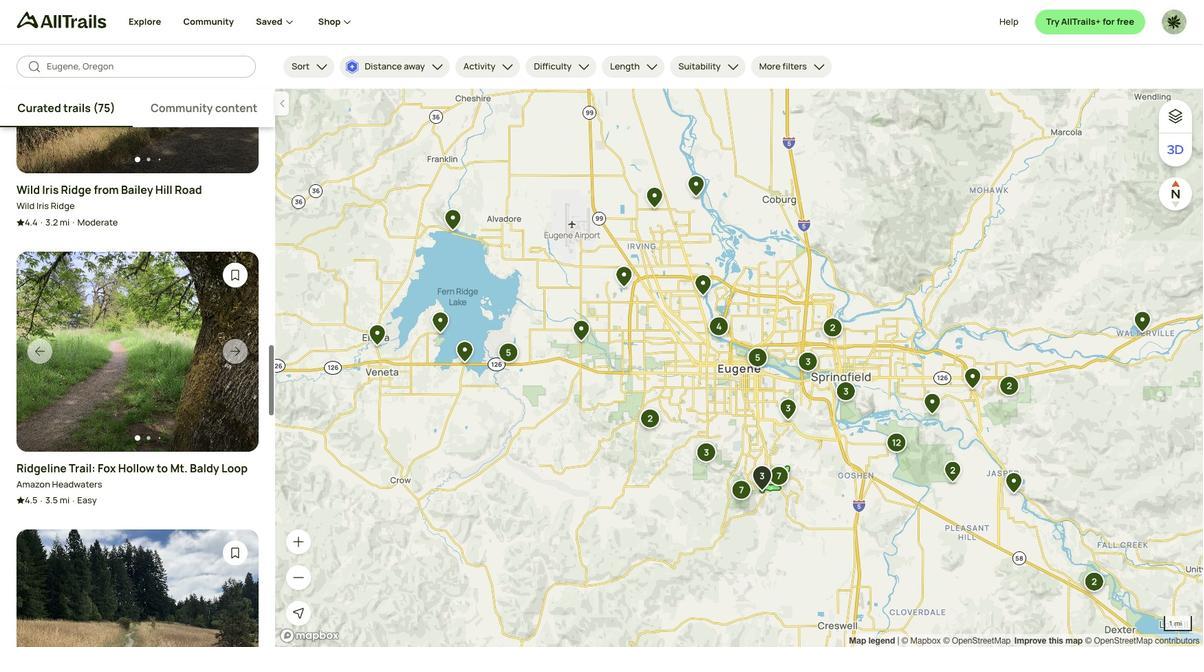 Task type: describe. For each thing, give the bounding box(es) containing it.
away
[[404, 60, 425, 72]]

reset north and pitch image
[[1162, 180, 1189, 208]]

distance
[[365, 60, 402, 72]]

curated
[[18, 100, 61, 116]]

suitability
[[678, 60, 721, 72]]

2 wild from the top
[[17, 200, 35, 212]]

2 © from the left
[[943, 636, 950, 646]]

· left 3.2
[[40, 216, 43, 229]]

map
[[849, 636, 866, 646]]

length
[[610, 60, 640, 72]]

hollow
[[118, 461, 155, 476]]

improve this map link
[[1014, 636, 1083, 646]]

trails
[[63, 100, 91, 116]]

more
[[759, 60, 781, 72]]

map options image
[[1167, 108, 1184, 125]]

this
[[1049, 636, 1063, 646]]

|
[[897, 636, 899, 646]]

zoom map in image
[[292, 535, 305, 549]]

mi for trail:
[[60, 494, 70, 506]]

loop
[[221, 461, 248, 476]]

wild iris ridge from bailey hill road wild iris ridge
[[17, 182, 202, 212]]

current location image
[[292, 607, 305, 620]]

2 openstreetmap from the left
[[1094, 636, 1153, 646]]

to
[[157, 461, 168, 476]]

improve
[[1014, 636, 1047, 646]]

saved button
[[256, 0, 318, 44]]

try
[[1046, 15, 1059, 28]]

community content tab
[[133, 89, 275, 127]]

4.5
[[25, 494, 38, 506]]

1 mi
[[1169, 619, 1182, 627]]

try alltrails+ for free
[[1046, 15, 1134, 28]]

Eugene, Oregon field
[[47, 60, 245, 73]]

bailey
[[121, 182, 153, 197]]

saved link
[[256, 0, 296, 44]]

headwaters
[[52, 478, 102, 490]]

tab list containing curated trails (75)
[[0, 89, 275, 127]]

0 vertical spatial ridge
[[61, 182, 91, 197]]

alltrails+
[[1061, 15, 1101, 28]]

mi for iris
[[60, 216, 70, 228]]

shop
[[318, 15, 341, 28]]

explore link
[[129, 0, 161, 44]]

shop link
[[318, 0, 354, 44]]

amazon
[[17, 478, 50, 490]]

easy
[[77, 494, 97, 506]]

navigate previous image
[[33, 623, 47, 637]]

map region
[[275, 89, 1203, 647]]

close this dialog image
[[1166, 589, 1180, 603]]

legend
[[869, 636, 895, 646]]

help
[[999, 15, 1019, 28]]

moderate
[[77, 216, 118, 228]]

© openstreetmap contributors link
[[1085, 636, 1200, 646]]

map
[[1066, 636, 1083, 646]]

contributors
[[1155, 636, 1200, 646]]

shop button
[[318, 0, 354, 44]]

hill
[[155, 182, 173, 197]]

distance away
[[365, 60, 425, 72]]

1 openstreetmap from the left
[[952, 636, 1011, 646]]

selected trailhead image
[[748, 462, 777, 497]]

difficulty
[[534, 60, 572, 72]]

help link
[[999, 10, 1019, 34]]

1 vertical spatial iris
[[36, 200, 49, 212]]

more filters
[[759, 60, 807, 72]]

4.4 · 3.2 mi · moderate
[[25, 216, 118, 229]]

add to list image for navigate previous image
[[228, 547, 242, 560]]

ridgeline trail: fox hollow to mt. baldy loop amazon headwaters
[[17, 461, 248, 490]]

community content
[[151, 100, 258, 116]]



Task type: locate. For each thing, give the bounding box(es) containing it.
0 vertical spatial mi
[[60, 216, 70, 228]]

community left saved
[[183, 15, 234, 28]]

3.2
[[45, 216, 58, 228]]

mi right 3.2
[[60, 216, 70, 228]]

trail:
[[69, 461, 96, 476]]

·
[[40, 216, 43, 229], [72, 216, 75, 229], [40, 495, 42, 507], [72, 495, 74, 507]]

1 vertical spatial navigate next image
[[228, 623, 242, 637]]

free
[[1117, 15, 1134, 28]]

None search field
[[17, 56, 256, 78]]

map legend link
[[849, 636, 897, 646]]

suitability button
[[670, 56, 746, 78]]

curated trails (75) tab
[[0, 89, 133, 127]]

filters
[[783, 60, 807, 72]]

enable 3d map image
[[1167, 142, 1184, 158]]

wild up 4.4
[[17, 200, 35, 212]]

0 horizontal spatial ©
[[902, 636, 908, 646]]

kendall image
[[1162, 10, 1187, 34]]

1 vertical spatial ridge
[[51, 200, 75, 212]]

list containing map legend
[[849, 634, 1200, 647]]

1 add to list image from the top
[[228, 268, 242, 282]]

iris up 3.2
[[36, 200, 49, 212]]

1 vertical spatial wild
[[17, 200, 35, 212]]

© right the |
[[902, 636, 908, 646]]

ridge
[[61, 182, 91, 197], [51, 200, 75, 212]]

3 © from the left
[[1085, 636, 1092, 646]]

sort button
[[283, 56, 334, 78]]

mi
[[60, 216, 70, 228], [60, 494, 70, 506], [1175, 619, 1182, 627]]

zoom map out image
[[292, 571, 305, 585]]

explore
[[129, 15, 161, 28]]

iris up wild iris ridge link
[[42, 182, 59, 197]]

1 vertical spatial add to list image
[[228, 547, 242, 560]]

alltrails image
[[17, 12, 107, 28]]

community
[[183, 15, 234, 28], [151, 100, 213, 116]]

ridge up 4.4 · 3.2 mi · moderate
[[51, 200, 75, 212]]

amazon headwaters link
[[17, 478, 102, 491]]

mapbox
[[910, 636, 941, 646]]

difficulty button
[[526, 56, 596, 78]]

©
[[902, 636, 908, 646], [943, 636, 950, 646], [1085, 636, 1092, 646]]

ridgeline
[[17, 461, 67, 476]]

mi inside 4.4 · 3.2 mi · moderate
[[60, 216, 70, 228]]

wild
[[17, 182, 40, 197], [17, 200, 35, 212]]

navigate previous image
[[33, 345, 47, 359]]

iris
[[42, 182, 59, 197], [36, 200, 49, 212]]

sort
[[292, 60, 310, 72]]

distance away button
[[340, 56, 450, 78]]

mt.
[[170, 461, 188, 476]]

1
[[1169, 619, 1173, 627]]

mi inside 4.5 · 3.5 mi · easy
[[60, 494, 70, 506]]

4.5 · 3.5 mi · easy
[[25, 494, 97, 507]]

4.4
[[25, 216, 38, 228]]

from
[[94, 182, 119, 197]]

· left 3.5
[[40, 495, 42, 507]]

2 add to list image from the top
[[228, 547, 242, 560]]

ridge left from
[[61, 182, 91, 197]]

try alltrails+ for free link
[[1035, 10, 1145, 34]]

· left easy
[[72, 495, 74, 507]]

1 vertical spatial mi
[[60, 494, 70, 506]]

0 vertical spatial iris
[[42, 182, 59, 197]]

wild up wild iris ridge link
[[17, 182, 40, 197]]

1 horizontal spatial ©
[[943, 636, 950, 646]]

activity button
[[455, 56, 520, 78]]

community inside community content tab
[[151, 100, 213, 116]]

community for community
[[183, 15, 234, 28]]

length button
[[602, 56, 665, 78]]

3.5
[[45, 494, 58, 506]]

2 navigate next image from the top
[[228, 623, 242, 637]]

· right 3.2
[[72, 216, 75, 229]]

1 vertical spatial community
[[151, 100, 213, 116]]

navigate next image for add to list image associated with navigate previous icon
[[228, 345, 242, 359]]

list
[[849, 634, 1200, 647]]

fox
[[98, 461, 116, 476]]

(75)
[[93, 100, 115, 116]]

0 vertical spatial wild
[[17, 182, 40, 197]]

1 wild from the top
[[17, 182, 40, 197]]

baldy
[[190, 461, 219, 476]]

0 vertical spatial add to list image
[[228, 268, 242, 282]]

© openstreetmap link
[[943, 636, 1011, 646]]

community for community content
[[151, 100, 213, 116]]

2 horizontal spatial ©
[[1085, 636, 1092, 646]]

saved
[[256, 15, 282, 28]]

© right map
[[1085, 636, 1092, 646]]

© right mapbox
[[943, 636, 950, 646]]

dialog
[[0, 0, 1203, 647]]

add to list image for navigate previous icon
[[228, 268, 242, 282]]

community link
[[183, 0, 234, 44]]

curated trails (75)
[[18, 100, 115, 116]]

mi right 1
[[1175, 619, 1182, 627]]

alltrails link
[[17, 12, 129, 34]]

activity
[[463, 60, 495, 72]]

openstreetmap
[[952, 636, 1011, 646], [1094, 636, 1153, 646]]

wild iris ridge link
[[17, 200, 75, 213]]

mi right 3.5
[[60, 494, 70, 506]]

1 © from the left
[[902, 636, 908, 646]]

0 vertical spatial community
[[183, 15, 234, 28]]

openstreetmap right map
[[1094, 636, 1153, 646]]

more filters button
[[751, 56, 832, 78]]

tab list
[[0, 89, 275, 127]]

2 vertical spatial mi
[[1175, 619, 1182, 627]]

openstreetmap left improve
[[952, 636, 1011, 646]]

1 horizontal spatial openstreetmap
[[1094, 636, 1153, 646]]

map legend | © mapbox © openstreetmap improve this map © openstreetmap contributors
[[849, 636, 1200, 646]]

navigate next image for add to list image corresponding to navigate previous image
[[228, 623, 242, 637]]

© mapbox link
[[902, 636, 941, 646]]

road
[[175, 182, 202, 197]]

content
[[215, 100, 258, 116]]

navigate next image
[[228, 345, 242, 359], [228, 623, 242, 637]]

for
[[1103, 15, 1115, 28]]

community left content
[[151, 100, 213, 116]]

add to list image
[[228, 268, 242, 282], [228, 547, 242, 560]]

1 navigate next image from the top
[[228, 345, 242, 359]]

0 horizontal spatial openstreetmap
[[952, 636, 1011, 646]]

0 vertical spatial navigate next image
[[228, 345, 242, 359]]



Task type: vqa. For each thing, say whether or not it's contained in the screenshot.
second ...
no



